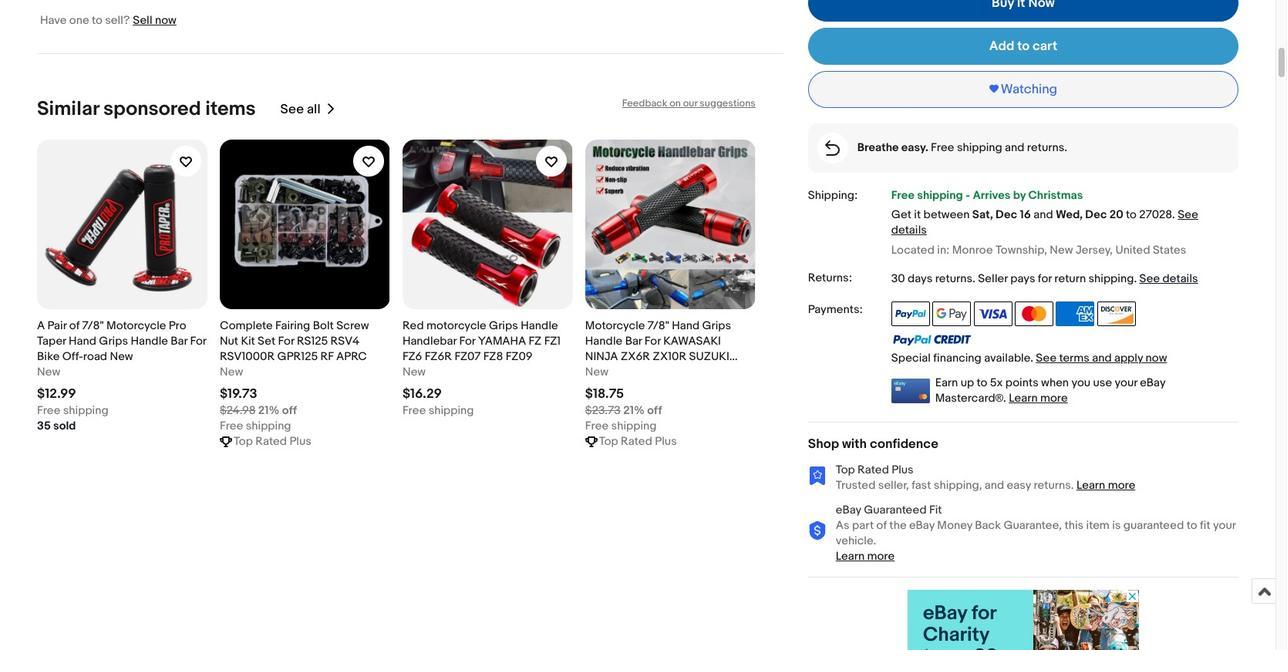 Task type: locate. For each thing, give the bounding box(es) containing it.
new text field down fz6
[[402, 365, 426, 380]]

2 off from the left
[[647, 403, 662, 418]]

master card image
[[1015, 301, 1053, 326]]

2 horizontal spatial plus
[[892, 463, 914, 477]]

fairing
[[275, 318, 310, 333]]

0 horizontal spatial 21%
[[258, 403, 280, 418]]

your inside ebay guaranteed fit as part of the ebay money back guarantee, this item is guaranteed to fit your vehicle. learn more
[[1213, 518, 1236, 533]]

1 horizontal spatial top rated plus text field
[[599, 434, 677, 449]]

feedback on our suggestions
[[622, 97, 756, 109]]

of left the
[[876, 518, 887, 533]]

and right 16
[[1034, 208, 1053, 222]]

0 horizontal spatial off
[[282, 403, 297, 418]]

a pair of 7/8" motorcycle pro taper hand grips handle bar for bike off-road new new $12.99 free shipping 35 sold
[[37, 318, 206, 433]]

top rated plus down previous price $23.73 21% off text box
[[599, 434, 677, 449]]

zx10r
[[653, 349, 687, 364]]

new up return
[[1050, 243, 1073, 257]]

returns. right easy
[[1034, 478, 1074, 493]]

new down rsv1000r
[[220, 365, 243, 379]]

new down bike
[[37, 365, 60, 379]]

and inside top rated plus trusted seller, fast shipping, and easy returns. learn more
[[985, 478, 1004, 493]]

previous price $23.73 21% off text field
[[585, 403, 662, 419]]

1 horizontal spatial now
[[1146, 351, 1167, 365]]

dec left the 20 at top right
[[1085, 208, 1107, 222]]

2 vertical spatial with details__icon image
[[808, 522, 827, 541]]

free up 35
[[37, 403, 60, 418]]

top rated plus down previous price $24.98 21% off text field
[[234, 434, 311, 449]]

off-
[[62, 349, 83, 364]]

free down the $24.98
[[220, 419, 243, 433]]

3 for from the left
[[459, 334, 475, 348]]

and left easy
[[985, 478, 1004, 493]]

apply
[[1114, 351, 1143, 365]]

1 horizontal spatial learn more link
[[1009, 391, 1068, 406]]

top rated plus trusted seller, fast shipping, and easy returns. learn more
[[836, 463, 1135, 493]]

Top Rated Plus text field
[[234, 434, 311, 449], [599, 434, 677, 449]]

with details__icon image down shop
[[808, 466, 827, 485]]

2 new text field from the left
[[220, 365, 243, 380]]

1 horizontal spatial learn
[[1009, 391, 1038, 406]]

1 21% from the left
[[258, 403, 280, 418]]

mastercard®.
[[935, 391, 1006, 406]]

0 vertical spatial now
[[155, 13, 177, 28]]

more down 'when'
[[1040, 391, 1068, 406]]

bolt
[[313, 318, 334, 333]]

new
[[1050, 243, 1073, 257], [110, 349, 133, 364], [37, 365, 60, 379], [220, 365, 243, 379], [402, 365, 426, 379], [585, 365, 609, 379]]

0 vertical spatial returns.
[[1027, 140, 1067, 155]]

shipping
[[957, 140, 1002, 155], [917, 188, 963, 203], [1088, 271, 1134, 286], [63, 403, 108, 418], [428, 403, 474, 418], [246, 419, 291, 433], [611, 419, 657, 433]]

New text field
[[402, 365, 426, 380], [585, 365, 609, 380]]

hand inside "a pair of 7/8" motorcycle pro taper hand grips handle bar for bike off-road new new $12.99 free shipping 35 sold"
[[69, 334, 96, 348]]

payments:
[[808, 302, 863, 317]]

learn more link
[[1009, 391, 1068, 406], [1076, 478, 1135, 493], [836, 549, 895, 564]]

to right the 20 at top right
[[1126, 208, 1137, 222]]

with details__icon image for top
[[808, 466, 827, 485]]

grips up yamaha
[[489, 318, 518, 333]]

free down $16.29
[[402, 403, 426, 418]]

0 vertical spatial of
[[69, 318, 80, 333]]

learn more link down points
[[1009, 391, 1068, 406]]

learn up item at bottom right
[[1076, 478, 1105, 493]]

0 horizontal spatial grips
[[99, 334, 128, 348]]

1 horizontal spatial top rated plus
[[599, 434, 677, 449]]

rated down previous price $23.73 21% off text box
[[621, 434, 652, 449]]

. up states
[[1172, 208, 1175, 222]]

one
[[69, 13, 89, 28]]

2 horizontal spatial .
[[1172, 208, 1175, 222]]

when
[[1041, 375, 1069, 390]]

grips up kawasaki at the right of the page
[[702, 318, 731, 333]]

0 horizontal spatial hand
[[69, 334, 96, 348]]

21% inside complete fairing bolt screw nut kit set for rs125 rsv4 rsv1000r gpr125 rf aprc new $19.73 $24.98 21% off free shipping
[[258, 403, 280, 418]]

1 top rated plus text field from the left
[[234, 434, 311, 449]]

plus inside top rated plus trusted seller, fast shipping, and easy returns. learn more
[[892, 463, 914, 477]]

details
[[891, 223, 927, 238], [1163, 271, 1198, 286]]

0 horizontal spatial learn
[[836, 549, 865, 564]]

returns:
[[808, 271, 852, 285]]

2 bar from the left
[[625, 334, 642, 348]]

shipping inside complete fairing bolt screw nut kit set for rs125 rsv4 rsv1000r gpr125 rf aprc new $19.73 $24.98 21% off free shipping
[[246, 419, 291, 433]]

ebay inside earn up to 5x points when you use your ebay mastercard®.
[[1140, 375, 1165, 390]]

1 horizontal spatial ebay
[[909, 518, 935, 533]]

1 horizontal spatial top
[[599, 434, 618, 449]]

1 horizontal spatial handle
[[521, 318, 558, 333]]

1 horizontal spatial your
[[1213, 518, 1236, 533]]

shipping down $16.29 text field
[[428, 403, 474, 418]]

1 vertical spatial ebay
[[836, 503, 861, 517]]

new text field for $16.29
[[402, 365, 426, 380]]

breathe easy. free shipping and returns.
[[857, 140, 1067, 155]]

1 horizontal spatial grips
[[489, 318, 518, 333]]

ebay down apply
[[1140, 375, 1165, 390]]

new down fz6
[[402, 365, 426, 379]]

2 vertical spatial learn more link
[[836, 549, 895, 564]]

0 horizontal spatial plus
[[290, 434, 311, 449]]

$12.99
[[37, 386, 76, 402]]

top rated plus text field for $18.75
[[599, 434, 677, 449]]

plus down previous price $24.98 21% off text field
[[290, 434, 311, 449]]

details down get
[[891, 223, 927, 238]]

learn more link up item at bottom right
[[1076, 478, 1135, 493]]

0 horizontal spatial motorcycle
[[106, 318, 166, 333]]

$16.29 text field
[[402, 386, 442, 402]]

1 vertical spatial returns.
[[1034, 478, 1074, 493]]

free shipping text field down $23.73
[[585, 419, 657, 434]]

more up is
[[1108, 478, 1135, 493]]

see inside see details
[[1178, 208, 1198, 222]]

learn more link down vehicle.
[[836, 549, 895, 564]]

special financing available. see terms and apply now
[[891, 351, 1167, 365]]

0 horizontal spatial top rated plus
[[234, 434, 311, 449]]

rated down previous price $24.98 21% off text field
[[255, 434, 287, 449]]

new text field for $18.75
[[585, 365, 609, 380]]

fit
[[1200, 518, 1211, 533]]

with details__icon image left breathe
[[825, 140, 840, 156]]

new text field down bike
[[37, 365, 60, 380]]

handle inside motorcycle 7/8" hand grips handle bar for kawasaki ninja zx6r zx10r suzuki gsx-r
[[585, 334, 623, 348]]

2 horizontal spatial learn
[[1076, 478, 1105, 493]]

more inside top rated plus trusted seller, fast shipping, and easy returns. learn more
[[1108, 478, 1135, 493]]

0 vertical spatial details
[[891, 223, 927, 238]]

points
[[1005, 375, 1039, 390]]

top up trusted
[[836, 463, 855, 477]]

of right "pair"
[[69, 318, 80, 333]]

2 horizontal spatial grips
[[702, 318, 731, 333]]

top down the $24.98
[[234, 434, 253, 449]]

paypal image
[[891, 301, 930, 326]]

2 horizontal spatial top
[[836, 463, 855, 477]]

for up zx10r
[[645, 334, 661, 348]]

0 vertical spatial your
[[1115, 375, 1137, 390]]

0 horizontal spatial now
[[155, 13, 177, 28]]

earn
[[935, 375, 958, 390]]

returns.
[[1027, 140, 1067, 155], [1034, 478, 1074, 493]]

$18.75
[[585, 386, 624, 402]]

see right "27028"
[[1178, 208, 1198, 222]]

to left cart
[[1017, 38, 1030, 54]]

0 horizontal spatial handle
[[131, 334, 168, 348]]

rated inside top rated plus trusted seller, fast shipping, and easy returns. learn more
[[858, 463, 889, 477]]

0 horizontal spatial new text field
[[37, 365, 60, 380]]

easy.
[[901, 140, 928, 155]]

plus
[[290, 434, 311, 449], [655, 434, 677, 449], [892, 463, 914, 477]]

2 vertical spatial more
[[867, 549, 895, 564]]

0 vertical spatial see details link
[[891, 208, 1198, 238]]

your right "use"
[[1115, 375, 1137, 390]]

1 horizontal spatial bar
[[625, 334, 642, 348]]

top for $18.75
[[599, 434, 618, 449]]

plus up seller,
[[892, 463, 914, 477]]

more inside ebay guaranteed fit as part of the ebay money back guarantee, this item is guaranteed to fit your vehicle. learn more
[[867, 549, 895, 564]]

shipping down the $24.98
[[246, 419, 291, 433]]

0 horizontal spatial new text field
[[402, 365, 426, 380]]

0 horizontal spatial your
[[1115, 375, 1137, 390]]

dec left 16
[[996, 208, 1017, 222]]

and up "use"
[[1092, 351, 1112, 365]]

1 motorcycle from the left
[[106, 318, 166, 333]]

american express image
[[1056, 301, 1094, 326]]

see terms and apply now link
[[1036, 351, 1167, 365]]

1 horizontal spatial new text field
[[585, 365, 609, 380]]

rated for $19.73
[[255, 434, 287, 449]]

2 horizontal spatial rated
[[858, 463, 889, 477]]

. down united
[[1134, 271, 1137, 286]]

sponsored
[[103, 97, 201, 121]]

free shipping text field down the $24.98
[[220, 419, 291, 434]]

top down $23.73
[[599, 434, 618, 449]]

top rated plus for $18.75
[[599, 434, 677, 449]]

1 horizontal spatial of
[[876, 518, 887, 533]]

top inside top rated plus trusted seller, fast shipping, and easy returns. learn more
[[836, 463, 855, 477]]

for down fairing on the left of the page
[[278, 334, 294, 348]]

1 new text field from the left
[[37, 365, 60, 380]]

Free shipping text field
[[37, 403, 108, 419], [585, 419, 657, 434]]

grips inside "a pair of 7/8" motorcycle pro taper hand grips handle bar for bike off-road new new $12.99 free shipping 35 sold"
[[99, 334, 128, 348]]

1 vertical spatial hand
[[69, 334, 96, 348]]

2 horizontal spatial ebay
[[1140, 375, 1165, 390]]

motorcycle up ninja
[[585, 318, 645, 333]]

to left fit
[[1187, 518, 1197, 533]]

by
[[1013, 188, 1026, 203]]

new text field down rsv1000r
[[220, 365, 243, 380]]

0 horizontal spatial of
[[69, 318, 80, 333]]

rated
[[255, 434, 287, 449], [621, 434, 652, 449], [858, 463, 889, 477]]

7/8"
[[82, 318, 104, 333], [648, 318, 669, 333]]

your right fit
[[1213, 518, 1236, 533]]

new text field down ninja
[[585, 365, 609, 380]]

trusted
[[836, 478, 876, 493]]

2 21% from the left
[[623, 403, 645, 418]]

0 horizontal spatial free shipping text field
[[220, 419, 291, 434]]

bar down pro
[[171, 334, 187, 348]]

free
[[931, 140, 954, 155], [891, 188, 915, 203], [37, 403, 60, 418], [402, 403, 426, 418], [220, 419, 243, 433], [585, 419, 609, 433]]

0 horizontal spatial bar
[[171, 334, 187, 348]]

1 horizontal spatial off
[[647, 403, 662, 418]]

1 vertical spatial of
[[876, 518, 887, 533]]

2 top rated plus from the left
[[599, 434, 677, 449]]

top rated plus text field down previous price $23.73 21% off text box
[[599, 434, 677, 449]]

1 vertical spatial with details__icon image
[[808, 466, 827, 485]]

zx6r
[[621, 349, 650, 364]]

7/8" up zx10r
[[648, 318, 669, 333]]

free inside complete fairing bolt screw nut kit set for rs125 rsv4 rsv1000r gpr125 rf aprc new $19.73 $24.98 21% off free shipping
[[220, 419, 243, 433]]

0 horizontal spatial details
[[891, 223, 927, 238]]

free shipping text field down $12.99 text field
[[37, 403, 108, 419]]

new right road
[[110, 349, 133, 364]]

plus down previous price $23.73 21% off text box
[[655, 434, 677, 449]]

1 horizontal spatial 21%
[[623, 403, 645, 418]]

bike
[[37, 349, 60, 364]]

7/8" inside motorcycle 7/8" hand grips handle bar for kawasaki ninja zx6r zx10r suzuki gsx-r
[[648, 318, 669, 333]]

see all
[[280, 101, 321, 117]]

bar up zx6r
[[625, 334, 642, 348]]

0 horizontal spatial rated
[[255, 434, 287, 449]]

2 new text field from the left
[[585, 365, 609, 380]]

off right the $24.98
[[282, 403, 297, 418]]

ebay mastercard image
[[891, 379, 930, 403]]

money
[[937, 518, 972, 533]]

now right the sell
[[155, 13, 177, 28]]

1 new text field from the left
[[402, 365, 426, 380]]

1 horizontal spatial more
[[1040, 391, 1068, 406]]

for left nut
[[190, 334, 206, 348]]

21%
[[258, 403, 280, 418], [623, 403, 645, 418]]

with details__icon image
[[825, 140, 840, 156], [808, 466, 827, 485], [808, 522, 827, 541]]

1 top rated plus from the left
[[234, 434, 311, 449]]

with details__icon image left the as
[[808, 522, 827, 541]]

0 horizontal spatial free shipping text field
[[37, 403, 108, 419]]

learn down points
[[1009, 391, 1038, 406]]

dec
[[996, 208, 1017, 222], [1085, 208, 1107, 222]]

with details__icon image for breathe
[[825, 140, 840, 156]]

free inside red motorcycle grips handle handlebar for yamaha fz fz1 fz6 fz6r fz07 fz8 fz09 new $16.29 free shipping
[[402, 403, 426, 418]]

0 horizontal spatial .
[[973, 271, 975, 286]]

shipping:
[[808, 188, 858, 203]]

to left 5x
[[977, 375, 987, 390]]

0 horizontal spatial more
[[867, 549, 895, 564]]

rated up trusted
[[858, 463, 889, 477]]

fz8
[[483, 349, 503, 364]]

item
[[1086, 518, 1110, 533]]

motorcycle left pro
[[106, 318, 166, 333]]

0 vertical spatial learn more link
[[1009, 391, 1068, 406]]

your inside earn up to 5x points when you use your ebay mastercard®.
[[1115, 375, 1137, 390]]

learn down vehicle.
[[836, 549, 865, 564]]

0 vertical spatial ebay
[[1140, 375, 1165, 390]]

free up get
[[891, 188, 915, 203]]

rs125
[[297, 334, 328, 348]]

4 for from the left
[[645, 334, 661, 348]]

0 horizontal spatial 7/8"
[[82, 318, 104, 333]]

1 horizontal spatial new text field
[[220, 365, 243, 380]]

0 horizontal spatial top
[[234, 434, 253, 449]]

off right $23.73
[[647, 403, 662, 418]]

as
[[836, 518, 850, 533]]

1 vertical spatial learn
[[1076, 478, 1105, 493]]

states
[[1153, 243, 1186, 257]]

1 vertical spatial more
[[1108, 478, 1135, 493]]

7/8" up road
[[82, 318, 104, 333]]

more
[[1040, 391, 1068, 406], [1108, 478, 1135, 493], [867, 549, 895, 564]]

see details link down states
[[1139, 271, 1198, 286]]

motorcycle inside motorcycle 7/8" hand grips handle bar for kawasaki ninja zx6r zx10r suzuki gsx-r
[[585, 318, 645, 333]]

ebay down fit
[[909, 518, 935, 533]]

for inside "a pair of 7/8" motorcycle pro taper hand grips handle bar for bike off-road new new $12.99 free shipping 35 sold"
[[190, 334, 206, 348]]

bar inside motorcycle 7/8" hand grips handle bar for kawasaki ninja zx6r zx10r suzuki gsx-r
[[625, 334, 642, 348]]

hand up kawasaki at the right of the page
[[672, 318, 700, 333]]

complete
[[220, 318, 273, 333]]

motorcycle
[[106, 318, 166, 333], [585, 318, 645, 333]]

of inside ebay guaranteed fit as part of the ebay money back guarantee, this item is guaranteed to fit your vehicle. learn more
[[876, 518, 887, 533]]

0 vertical spatial more
[[1040, 391, 1068, 406]]

2 motorcycle from the left
[[585, 318, 645, 333]]

r
[[613, 365, 620, 379]]

shipping down $23.73
[[611, 419, 657, 433]]

5x
[[990, 375, 1003, 390]]

feedback on our suggestions link
[[622, 97, 756, 109]]

hand up off-
[[69, 334, 96, 348]]

and up by at the right
[[1005, 140, 1025, 155]]

hand
[[672, 318, 700, 333], [69, 334, 96, 348]]

guaranteed
[[1123, 518, 1184, 533]]

2 horizontal spatial more
[[1108, 478, 1135, 493]]

1 horizontal spatial hand
[[672, 318, 700, 333]]

learn inside ebay guaranteed fit as part of the ebay money back guarantee, this item is guaranteed to fit your vehicle. learn more
[[836, 549, 865, 564]]

hand inside motorcycle 7/8" hand grips handle bar for kawasaki ninja zx6r zx10r suzuki gsx-r
[[672, 318, 700, 333]]

1 for from the left
[[190, 334, 206, 348]]

1 vertical spatial your
[[1213, 518, 1236, 533]]

1 horizontal spatial dec
[[1085, 208, 1107, 222]]

terms
[[1059, 351, 1090, 365]]

2 7/8" from the left
[[648, 318, 669, 333]]

bar inside "a pair of 7/8" motorcycle pro taper hand grips handle bar for bike off-road new new $12.99 free shipping 35 sold"
[[171, 334, 187, 348]]

more down vehicle.
[[867, 549, 895, 564]]

.
[[1172, 208, 1175, 222], [973, 271, 975, 286], [1134, 271, 1137, 286]]

your
[[1115, 375, 1137, 390], [1213, 518, 1236, 533]]

Free shipping text field
[[402, 403, 474, 419], [220, 419, 291, 434]]

2 vertical spatial ebay
[[909, 518, 935, 533]]

free right easy.
[[931, 140, 954, 155]]

days
[[908, 271, 933, 286]]

New text field
[[37, 365, 60, 380], [220, 365, 243, 380]]

0 vertical spatial hand
[[672, 318, 700, 333]]

for
[[190, 334, 206, 348], [278, 334, 294, 348], [459, 334, 475, 348], [645, 334, 661, 348]]

free shipping - arrives by christmas
[[891, 188, 1083, 203]]

0 horizontal spatial dec
[[996, 208, 1017, 222]]

ebay guaranteed fit as part of the ebay money back guarantee, this item is guaranteed to fit your vehicle. learn more
[[836, 503, 1236, 564]]

now right apply
[[1146, 351, 1167, 365]]

nut
[[220, 334, 238, 348]]

1 dec from the left
[[996, 208, 1017, 222]]

35 sold text field
[[37, 419, 76, 434]]

have one to sell? sell now
[[40, 13, 177, 28]]

grips up road
[[99, 334, 128, 348]]

0 horizontal spatial learn more link
[[836, 549, 895, 564]]

0 horizontal spatial top rated plus text field
[[234, 434, 311, 449]]

motorcycle
[[426, 318, 486, 333]]

21% right $23.73
[[623, 403, 645, 418]]

2 top rated plus text field from the left
[[599, 434, 677, 449]]

1 horizontal spatial free shipping text field
[[402, 403, 474, 419]]

the
[[889, 518, 907, 533]]

visa image
[[974, 301, 1012, 326]]

details down states
[[1163, 271, 1198, 286]]

1 7/8" from the left
[[82, 318, 104, 333]]

returns. up 'christmas'
[[1027, 140, 1067, 155]]

1 vertical spatial details
[[1163, 271, 1198, 286]]

2 horizontal spatial handle
[[585, 334, 623, 348]]

1 horizontal spatial rated
[[621, 434, 652, 449]]

ebay up the as
[[836, 503, 861, 517]]

new down ninja
[[585, 365, 609, 379]]

see down united
[[1139, 271, 1160, 286]]

united
[[1115, 243, 1150, 257]]

to inside ebay guaranteed fit as part of the ebay money back guarantee, this item is guaranteed to fit your vehicle. learn more
[[1187, 518, 1197, 533]]

1 horizontal spatial plus
[[655, 434, 677, 449]]

shipping up between
[[917, 188, 963, 203]]

in:
[[937, 243, 950, 257]]

1 horizontal spatial motorcycle
[[585, 318, 645, 333]]

1 bar from the left
[[171, 334, 187, 348]]

shipping inside new $18.75 $23.73 21% off free shipping
[[611, 419, 657, 433]]

2 for from the left
[[278, 334, 294, 348]]

breathe
[[857, 140, 899, 155]]

new inside complete fairing bolt screw nut kit set for rs125 rsv4 rsv1000r gpr125 rf aprc new $19.73 $24.98 21% off free shipping
[[220, 365, 243, 379]]

use
[[1093, 375, 1112, 390]]

1 off from the left
[[282, 403, 297, 418]]

1 horizontal spatial 7/8"
[[648, 318, 669, 333]]

shipping up the sold
[[63, 403, 108, 418]]

to inside earn up to 5x points when you use your ebay mastercard®.
[[977, 375, 987, 390]]

21% right the $24.98
[[258, 403, 280, 418]]

previous price $24.98 21% off text field
[[220, 403, 297, 419]]

. left seller
[[973, 271, 975, 286]]

handle
[[521, 318, 558, 333], [131, 334, 168, 348], [585, 334, 623, 348]]

2 vertical spatial learn
[[836, 549, 865, 564]]

motorcycle 7/8" hand grips handle bar for kawasaki ninja zx6r zx10r suzuki gsx-r
[[585, 318, 731, 379]]

learn more link for special financing available. see terms and apply now
[[1009, 391, 1068, 406]]

0 vertical spatial with details__icon image
[[825, 140, 840, 156]]

cart
[[1033, 38, 1057, 54]]

free shipping text field down $16.29
[[402, 403, 474, 419]]

for up fz07
[[459, 334, 475, 348]]

suggestions
[[700, 97, 756, 109]]

2 horizontal spatial learn more link
[[1076, 478, 1135, 493]]



Task type: vqa. For each thing, say whether or not it's contained in the screenshot.
free within Red motorcycle Grips Handle Handlebar For YAMAHA FZ FZ1 FZ6 FZ6R FZ07 FZ8 FZ09 New $16.29 Free shipping
yes



Task type: describe. For each thing, give the bounding box(es) containing it.
shipping,
[[934, 478, 982, 493]]

sell now link
[[133, 13, 177, 28]]

sell?
[[105, 13, 130, 28]]

financing
[[933, 351, 982, 365]]

our
[[683, 97, 698, 109]]

off inside new $18.75 $23.73 21% off free shipping
[[647, 403, 662, 418]]

red motorcycle grips handle handlebar for yamaha fz fz1 fz6 fz6r fz07 fz8 fz09 new $16.29 free shipping
[[402, 318, 561, 418]]

paypal credit image
[[891, 334, 971, 346]]

jersey,
[[1076, 243, 1113, 257]]

30
[[891, 271, 905, 286]]

this
[[1065, 518, 1084, 533]]

all
[[307, 101, 321, 117]]

for inside motorcycle 7/8" hand grips handle bar for kawasaki ninja zx6r zx10r suzuki gsx-r
[[645, 334, 661, 348]]

fz07
[[455, 349, 481, 364]]

21% inside new $18.75 $23.73 21% off free shipping
[[623, 403, 645, 418]]

7/8" inside "a pair of 7/8" motorcycle pro taper hand grips handle bar for bike off-road new new $12.99 free shipping 35 sold"
[[82, 318, 104, 333]]

see details
[[891, 208, 1198, 238]]

feedback
[[622, 97, 667, 109]]

yamaha
[[478, 334, 526, 348]]

1 horizontal spatial free shipping text field
[[585, 419, 657, 434]]

it
[[914, 208, 921, 222]]

a
[[37, 318, 45, 333]]

20
[[1110, 208, 1123, 222]]

google pay image
[[932, 301, 971, 326]]

gpr125
[[277, 349, 318, 364]]

arrives
[[973, 188, 1011, 203]]

new inside new $18.75 $23.73 21% off free shipping
[[585, 365, 609, 379]]

township,
[[996, 243, 1047, 257]]

add
[[989, 38, 1014, 54]]

fz6
[[402, 349, 422, 364]]

pro
[[169, 318, 186, 333]]

located
[[891, 243, 935, 257]]

ninja
[[585, 349, 618, 364]]

screw
[[336, 318, 369, 333]]

0 vertical spatial learn
[[1009, 391, 1038, 406]]

See all text field
[[280, 101, 321, 117]]

get
[[891, 208, 911, 222]]

for inside red motorcycle grips handle handlebar for yamaha fz fz1 fz6 fz6r fz07 fz8 fz09 new $16.29 free shipping
[[459, 334, 475, 348]]

aprc
[[336, 349, 367, 364]]

returns. inside top rated plus trusted seller, fast shipping, and easy returns. learn more
[[1034, 478, 1074, 493]]

suzuki
[[689, 349, 729, 364]]

$19.73
[[220, 386, 257, 402]]

new $18.75 $23.73 21% off free shipping
[[585, 365, 662, 433]]

sat,
[[972, 208, 993, 222]]

kawasaki
[[663, 334, 721, 348]]

$12.99 text field
[[37, 386, 76, 402]]

top rated plus for $19.73
[[234, 434, 311, 449]]

sold
[[53, 419, 76, 433]]

to right one
[[92, 13, 102, 28]]

plus for $19.73
[[290, 434, 311, 449]]

top rated plus text field for $19.73
[[234, 434, 311, 449]]

is
[[1112, 518, 1121, 533]]

1 horizontal spatial .
[[1134, 271, 1137, 286]]

off inside complete fairing bolt screw nut kit set for rs125 rsv4 rsv1000r gpr125 rf aprc new $19.73 $24.98 21% off free shipping
[[282, 403, 297, 418]]

kit
[[241, 334, 255, 348]]

watching button
[[808, 71, 1239, 108]]

of inside "a pair of 7/8" motorcycle pro taper hand grips handle bar for bike off-road new new $12.99 free shipping 35 sold"
[[69, 318, 80, 333]]

new text field for $12.99
[[37, 365, 60, 380]]

30 days returns . seller pays for return shipping . see details
[[891, 271, 1198, 286]]

between
[[923, 208, 970, 222]]

details inside see details
[[891, 223, 927, 238]]

add to cart link
[[808, 28, 1239, 65]]

you
[[1071, 375, 1091, 390]]

christmas
[[1028, 188, 1083, 203]]

see left all
[[280, 101, 304, 117]]

discover image
[[1097, 301, 1136, 326]]

monroe
[[952, 243, 993, 257]]

1 vertical spatial now
[[1146, 351, 1167, 365]]

special
[[891, 351, 931, 365]]

$19.73 text field
[[220, 386, 257, 402]]

learn inside top rated plus trusted seller, fast shipping, and easy returns. learn more
[[1076, 478, 1105, 493]]

see all link
[[280, 97, 336, 121]]

returns
[[935, 271, 973, 286]]

wed,
[[1056, 208, 1083, 222]]

top for $19.73
[[234, 434, 253, 449]]

shop
[[808, 436, 839, 452]]

shipping inside "a pair of 7/8" motorcycle pro taper hand grips handle bar for bike off-road new new $12.99 free shipping 35 sold"
[[63, 403, 108, 418]]

confidence
[[870, 436, 938, 452]]

16
[[1020, 208, 1031, 222]]

1 vertical spatial see details link
[[1139, 271, 1198, 286]]

rsv4
[[331, 334, 360, 348]]

seller,
[[878, 478, 909, 493]]

seller
[[978, 271, 1008, 286]]

guarantee,
[[1004, 518, 1062, 533]]

fit
[[929, 503, 942, 517]]

$16.29
[[402, 386, 442, 402]]

grips inside motorcycle 7/8" hand grips handle bar for kawasaki ninja zx6r zx10r suzuki gsx-r
[[702, 318, 731, 333]]

fz6r
[[425, 349, 452, 364]]

new text field for $19.73
[[220, 365, 243, 380]]

available.
[[984, 351, 1033, 365]]

similar
[[37, 97, 99, 121]]

1 horizontal spatial details
[[1163, 271, 1198, 286]]

rated for $18.75
[[621, 434, 652, 449]]

fz
[[529, 334, 542, 348]]

handle inside red motorcycle grips handle handlebar for yamaha fz fz1 fz6 fz6r fz07 fz8 fz09 new $16.29 free shipping
[[521, 318, 558, 333]]

$24.98
[[220, 403, 256, 418]]

red
[[402, 318, 424, 333]]

taper
[[37, 334, 66, 348]]

see up 'when'
[[1036, 351, 1057, 365]]

easy
[[1007, 478, 1031, 493]]

new inside red motorcycle grips handle handlebar for yamaha fz fz1 fz6 fz6r fz07 fz8 fz09 new $16.29 free shipping
[[402, 365, 426, 379]]

shipping inside red motorcycle grips handle handlebar for yamaha fz fz1 fz6 fz6r fz07 fz8 fz09 new $16.29 free shipping
[[428, 403, 474, 418]]

part
[[852, 518, 874, 533]]

2 dec from the left
[[1085, 208, 1107, 222]]

road
[[83, 349, 107, 364]]

motorcycle inside "a pair of 7/8" motorcycle pro taper hand grips handle bar for bike off-road new new $12.99 free shipping 35 sold"
[[106, 318, 166, 333]]

0 horizontal spatial ebay
[[836, 503, 861, 517]]

earn up to 5x points when you use your ebay mastercard®.
[[935, 375, 1165, 406]]

shipping down jersey, on the top of the page
[[1088, 271, 1134, 286]]

plus for $18.75
[[655, 434, 677, 449]]

fast
[[912, 478, 931, 493]]

free inside new $18.75 $23.73 21% off free shipping
[[585, 419, 609, 433]]

learn more link for top rated plus trusted seller, fast shipping, and easy returns. learn more
[[836, 549, 895, 564]]

1 vertical spatial learn more link
[[1076, 478, 1135, 493]]

learn more
[[1009, 391, 1068, 406]]

items
[[205, 97, 256, 121]]

handlebar
[[402, 334, 457, 348]]

$18.75 text field
[[585, 386, 624, 402]]

back
[[975, 518, 1001, 533]]

handle inside "a pair of 7/8" motorcycle pro taper hand grips handle bar for bike off-road new new $12.99 free shipping 35 sold"
[[131, 334, 168, 348]]

free inside "a pair of 7/8" motorcycle pro taper hand grips handle bar for bike off-road new new $12.99 free shipping 35 sold"
[[37, 403, 60, 418]]

advertisement region
[[908, 590, 1139, 650]]

shipping up free shipping - arrives by christmas
[[957, 140, 1002, 155]]

for inside complete fairing bolt screw nut kit set for rs125 rsv4 rsv1000r gpr125 rf aprc new $19.73 $24.98 21% off free shipping
[[278, 334, 294, 348]]

grips inside red motorcycle grips handle handlebar for yamaha fz fz1 fz6 fz6r fz07 fz8 fz09 new $16.29 free shipping
[[489, 318, 518, 333]]



